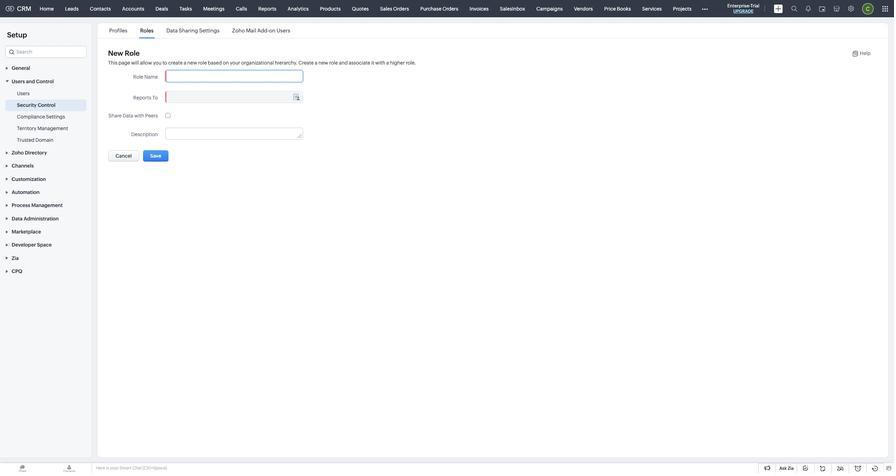 Task type: locate. For each thing, give the bounding box(es) containing it.
invoices link
[[464, 0, 495, 17]]

process management button
[[0, 199, 92, 212]]

management up the domain
[[37, 126, 68, 131]]

new right create
[[187, 60, 197, 66]]

signals image
[[806, 6, 811, 12]]

orders right sales
[[393, 6, 409, 11]]

0 vertical spatial zia
[[12, 256, 19, 261]]

1 horizontal spatial role
[[329, 60, 338, 66]]

compliance settings
[[17, 114, 65, 120]]

0 vertical spatial control
[[36, 79, 54, 84]]

cancel link
[[108, 151, 143, 162]]

territory management
[[17, 126, 68, 131]]

1 vertical spatial with
[[134, 113, 144, 119]]

users link
[[17, 90, 30, 97]]

1 orders from the left
[[393, 6, 409, 11]]

2 orders from the left
[[443, 6, 459, 11]]

1 horizontal spatial on
[[269, 28, 276, 34]]

management inside users and control region
[[37, 126, 68, 131]]

control inside dropdown button
[[36, 79, 54, 84]]

profiles link
[[108, 28, 129, 34]]

customization button
[[0, 173, 92, 186]]

zoho up "channels"
[[12, 150, 24, 156]]

your right is
[[110, 467, 119, 471]]

accounts
[[122, 6, 144, 11]]

0 horizontal spatial on
[[223, 60, 229, 66]]

reports to
[[133, 95, 158, 101]]

users up the users 'link'
[[12, 79, 25, 84]]

channels
[[12, 163, 34, 169]]

None text field
[[166, 71, 303, 82], [166, 128, 303, 140], [166, 71, 303, 82], [166, 128, 303, 140]]

zia up the "cpq"
[[12, 256, 19, 261]]

services
[[643, 6, 662, 11]]

new
[[108, 49, 123, 57]]

quotes
[[352, 6, 369, 11]]

1 horizontal spatial new
[[319, 60, 328, 66]]

role name
[[133, 74, 158, 80]]

here is your smart chat (ctrl+space)
[[96, 467, 167, 471]]

reports left to
[[133, 95, 151, 101]]

2 horizontal spatial data
[[166, 28, 178, 34]]

0 vertical spatial on
[[269, 28, 276, 34]]

ask
[[780, 467, 787, 472]]

orders
[[393, 6, 409, 11], [443, 6, 459, 11]]

1 vertical spatial data
[[123, 113, 133, 119]]

automation
[[12, 190, 39, 195]]

services link
[[637, 0, 668, 17]]

role
[[125, 49, 140, 57], [133, 74, 143, 80]]

roles link
[[139, 28, 155, 34]]

upgrade
[[734, 9, 754, 14]]

products link
[[315, 0, 346, 17]]

role
[[198, 60, 207, 66], [329, 60, 338, 66]]

1 vertical spatial zia
[[788, 467, 794, 472]]

0 horizontal spatial settings
[[46, 114, 65, 120]]

zoho for zoho directory
[[12, 150, 24, 156]]

2 new from the left
[[319, 60, 328, 66]]

security
[[17, 102, 37, 108]]

2 a from the left
[[315, 60, 318, 66]]

new role
[[108, 49, 140, 57]]

users inside dropdown button
[[12, 79, 25, 84]]

reports link
[[253, 0, 282, 17]]

books
[[617, 6, 631, 11]]

2 horizontal spatial a
[[386, 60, 389, 66]]

zoho for zoho mail add-on users
[[232, 28, 245, 34]]

tasks
[[180, 6, 192, 11]]

1 role from the left
[[198, 60, 207, 66]]

create
[[168, 60, 183, 66]]

on right based
[[223, 60, 229, 66]]

on
[[269, 28, 276, 34], [223, 60, 229, 66]]

users up security
[[17, 91, 30, 96]]

Other Modules field
[[698, 3, 713, 14]]

a left higher
[[386, 60, 389, 66]]

2 vertical spatial data
[[12, 216, 23, 222]]

settings
[[199, 28, 220, 34], [46, 114, 65, 120]]

1 horizontal spatial zia
[[788, 467, 794, 472]]

management up data administration dropdown button
[[31, 203, 63, 209]]

data down the process
[[12, 216, 23, 222]]

0 horizontal spatial zoho
[[12, 150, 24, 156]]

management inside dropdown button
[[31, 203, 63, 209]]

0 horizontal spatial orders
[[393, 6, 409, 11]]

0 vertical spatial settings
[[199, 28, 220, 34]]

None field
[[5, 46, 87, 58]]

1 vertical spatial reports
[[133, 95, 151, 101]]

control inside region
[[38, 102, 55, 108]]

users and control
[[12, 79, 54, 84]]

salesinbox link
[[495, 0, 531, 17]]

None text field
[[166, 92, 303, 103]]

data inside dropdown button
[[12, 216, 23, 222]]

home link
[[34, 0, 59, 17]]

data
[[166, 28, 178, 34], [123, 113, 133, 119], [12, 216, 23, 222]]

role left name
[[133, 74, 143, 80]]

1 horizontal spatial orders
[[443, 6, 459, 11]]

0 horizontal spatial data
[[12, 216, 23, 222]]

1 horizontal spatial zoho
[[232, 28, 245, 34]]

price books
[[605, 6, 631, 11]]

a
[[184, 60, 186, 66], [315, 60, 318, 66], [386, 60, 389, 66]]

0 vertical spatial with
[[375, 60, 385, 66]]

users right add- in the left of the page
[[277, 28, 290, 34]]

new right the create
[[319, 60, 328, 66]]

a right create
[[184, 60, 186, 66]]

0 vertical spatial zoho
[[232, 28, 245, 34]]

profile element
[[859, 0, 878, 17]]

quotes link
[[346, 0, 375, 17]]

data administration
[[12, 216, 59, 222]]

1 vertical spatial your
[[110, 467, 119, 471]]

0 horizontal spatial reports
[[133, 95, 151, 101]]

1 vertical spatial role
[[133, 74, 143, 80]]

territory management link
[[17, 125, 68, 132]]

0 horizontal spatial with
[[134, 113, 144, 119]]

list
[[103, 23, 297, 38]]

zoho inside dropdown button
[[12, 150, 24, 156]]

users for users
[[17, 91, 30, 96]]

will
[[131, 60, 139, 66]]

chat
[[132, 467, 142, 471]]

1 vertical spatial and
[[26, 79, 35, 84]]

data administration button
[[0, 212, 92, 225]]

role up will
[[125, 49, 140, 57]]

reports
[[258, 6, 276, 11], [133, 95, 151, 101]]

hierarchy.
[[275, 60, 298, 66]]

projects link
[[668, 0, 698, 17]]

share data with peers
[[109, 113, 158, 119]]

data left sharing
[[166, 28, 178, 34]]

cancel button
[[108, 151, 139, 162]]

contacts link
[[84, 0, 117, 17]]

and left associate
[[339, 60, 348, 66]]

directory
[[25, 150, 47, 156]]

here
[[96, 467, 105, 471]]

users and control region
[[0, 88, 92, 146]]

a right the create
[[315, 60, 318, 66]]

smart
[[120, 467, 131, 471]]

zoho
[[232, 28, 245, 34], [12, 150, 24, 156]]

zia right ask at the bottom right
[[788, 467, 794, 472]]

1 horizontal spatial settings
[[199, 28, 220, 34]]

1 vertical spatial users
[[12, 79, 25, 84]]

0 vertical spatial reports
[[258, 6, 276, 11]]

reports for reports
[[258, 6, 276, 11]]

cancel
[[116, 153, 132, 159]]

it
[[371, 60, 374, 66]]

profile image
[[863, 3, 874, 14]]

calendar image
[[820, 6, 826, 11]]

0 horizontal spatial your
[[110, 467, 119, 471]]

contacts
[[90, 6, 111, 11]]

share
[[109, 113, 122, 119]]

management for process management
[[31, 203, 63, 209]]

on right mail
[[269, 28, 276, 34]]

2 vertical spatial users
[[17, 91, 30, 96]]

with right it
[[375, 60, 385, 66]]

role left associate
[[329, 60, 338, 66]]

analytics
[[288, 6, 309, 11]]

calls link
[[230, 0, 253, 17]]

role left based
[[198, 60, 207, 66]]

0 horizontal spatial and
[[26, 79, 35, 84]]

calls
[[236, 6, 247, 11]]

users inside list
[[277, 28, 290, 34]]

zoho inside list
[[232, 28, 245, 34]]

and up the users 'link'
[[26, 79, 35, 84]]

1 horizontal spatial your
[[230, 60, 240, 66]]

1 horizontal spatial a
[[315, 60, 318, 66]]

1 vertical spatial settings
[[46, 114, 65, 120]]

control up compliance settings
[[38, 102, 55, 108]]

associate
[[349, 60, 370, 66]]

1 vertical spatial control
[[38, 102, 55, 108]]

1 vertical spatial on
[[223, 60, 229, 66]]

customization
[[12, 177, 46, 182]]

zia inside dropdown button
[[12, 256, 19, 261]]

0 horizontal spatial role
[[198, 60, 207, 66]]

settings right sharing
[[199, 28, 220, 34]]

zoho left mail
[[232, 28, 245, 34]]

0 vertical spatial and
[[339, 60, 348, 66]]

orders right the purchase
[[443, 6, 459, 11]]

and inside dropdown button
[[26, 79, 35, 84]]

reports for reports to
[[133, 95, 151, 101]]

your right based
[[230, 60, 240, 66]]

data right the share
[[123, 113, 133, 119]]

chats image
[[0, 464, 45, 474]]

add-
[[257, 28, 269, 34]]

1 vertical spatial management
[[31, 203, 63, 209]]

0 vertical spatial data
[[166, 28, 178, 34]]

users inside region
[[17, 91, 30, 96]]

based
[[208, 60, 222, 66]]

0 vertical spatial management
[[37, 126, 68, 131]]

0 horizontal spatial new
[[187, 60, 197, 66]]

reports up add- in the left of the page
[[258, 6, 276, 11]]

control down general dropdown button
[[36, 79, 54, 84]]

0 horizontal spatial zia
[[12, 256, 19, 261]]

with left "peers"
[[134, 113, 144, 119]]

sales orders link
[[375, 0, 415, 17]]

0 vertical spatial users
[[277, 28, 290, 34]]

control
[[36, 79, 54, 84], [38, 102, 55, 108]]

settings up territory management at the top
[[46, 114, 65, 120]]

settings inside list
[[199, 28, 220, 34]]

1 horizontal spatial reports
[[258, 6, 276, 11]]

campaigns
[[537, 6, 563, 11]]

1 horizontal spatial with
[[375, 60, 385, 66]]

sales
[[380, 6, 392, 11]]

0 horizontal spatial a
[[184, 60, 186, 66]]

1 vertical spatial zoho
[[12, 150, 24, 156]]

automation button
[[0, 186, 92, 199]]

zia button
[[0, 252, 92, 265]]

products
[[320, 6, 341, 11]]



Task type: describe. For each thing, give the bounding box(es) containing it.
developer space
[[12, 243, 52, 248]]

(ctrl+space)
[[143, 467, 167, 471]]

create menu image
[[774, 4, 783, 13]]

is
[[106, 467, 109, 471]]

this
[[108, 60, 117, 66]]

list containing profiles
[[103, 23, 297, 38]]

salesinbox
[[500, 6, 525, 11]]

create menu element
[[770, 0, 787, 17]]

2 role from the left
[[329, 60, 338, 66]]

profiles
[[109, 28, 127, 34]]

data for data administration
[[12, 216, 23, 222]]

signals element
[[802, 0, 815, 17]]

meetings link
[[198, 0, 230, 17]]

ask zia
[[780, 467, 794, 472]]

1 horizontal spatial data
[[123, 113, 133, 119]]

price
[[605, 6, 616, 11]]

data sharing settings
[[166, 28, 220, 34]]

invoices
[[470, 6, 489, 11]]

leads
[[65, 6, 79, 11]]

zoho mail add-on users
[[232, 28, 290, 34]]

analytics link
[[282, 0, 315, 17]]

cpq
[[12, 269, 22, 275]]

name
[[144, 74, 158, 80]]

channels button
[[0, 159, 92, 173]]

enterprise-
[[728, 3, 751, 8]]

1 new from the left
[[187, 60, 197, 66]]

purchase orders link
[[415, 0, 464, 17]]

mail
[[246, 28, 256, 34]]

domain
[[35, 137, 53, 143]]

this page will allow you to create a new role based on your organizational hierarchy. create a new role and associate it with a higher role.
[[108, 60, 416, 66]]

allow
[[140, 60, 152, 66]]

zoho directory
[[12, 150, 47, 156]]

marketplace button
[[0, 225, 92, 239]]

roles
[[140, 28, 154, 34]]

orders for purchase orders
[[443, 6, 459, 11]]

cpq button
[[0, 265, 92, 278]]

you
[[153, 60, 162, 66]]

vendors link
[[569, 0, 599, 17]]

process management
[[12, 203, 63, 209]]

marketplace
[[12, 229, 41, 235]]

meetings
[[203, 6, 225, 11]]

home
[[40, 6, 54, 11]]

users for users and control
[[12, 79, 25, 84]]

to
[[152, 95, 158, 101]]

1 a from the left
[[184, 60, 186, 66]]

role.
[[406, 60, 416, 66]]

zoho mail add-on users link
[[231, 28, 291, 34]]

search element
[[787, 0, 802, 17]]

zoho directory button
[[0, 146, 92, 159]]

deals link
[[150, 0, 174, 17]]

tasks link
[[174, 0, 198, 17]]

save button
[[143, 151, 168, 162]]

trusted domain
[[17, 137, 53, 143]]

crm link
[[6, 5, 31, 12]]

data sharing settings link
[[165, 28, 221, 34]]

higher
[[390, 60, 405, 66]]

orders for sales orders
[[393, 6, 409, 11]]

management for territory management
[[37, 126, 68, 131]]

settings inside users and control region
[[46, 114, 65, 120]]

territory
[[17, 126, 36, 131]]

process
[[12, 203, 30, 209]]

purchase orders
[[421, 6, 459, 11]]

3 a from the left
[[386, 60, 389, 66]]

save
[[150, 153, 161, 159]]

price books link
[[599, 0, 637, 17]]

peers
[[145, 113, 158, 119]]

vendors
[[574, 6, 593, 11]]

search image
[[792, 6, 798, 12]]

deals
[[156, 6, 168, 11]]

campaigns link
[[531, 0, 569, 17]]

Search text field
[[6, 46, 86, 58]]

0 vertical spatial role
[[125, 49, 140, 57]]

leads link
[[59, 0, 84, 17]]

description
[[131, 132, 158, 137]]

projects
[[673, 6, 692, 11]]

data for data sharing settings
[[166, 28, 178, 34]]

0 vertical spatial your
[[230, 60, 240, 66]]

general button
[[0, 61, 92, 75]]

accounts link
[[117, 0, 150, 17]]

contacts image
[[47, 464, 92, 474]]

administration
[[24, 216, 59, 222]]

trial
[[751, 3, 760, 8]]

space
[[37, 243, 52, 248]]

1 horizontal spatial and
[[339, 60, 348, 66]]

enterprise-trial upgrade
[[728, 3, 760, 14]]

general
[[12, 66, 30, 71]]

to
[[163, 60, 167, 66]]

setup
[[7, 31, 27, 39]]

trusted domain link
[[17, 137, 53, 144]]



Task type: vqa. For each thing, say whether or not it's contained in the screenshot.
Channels image
no



